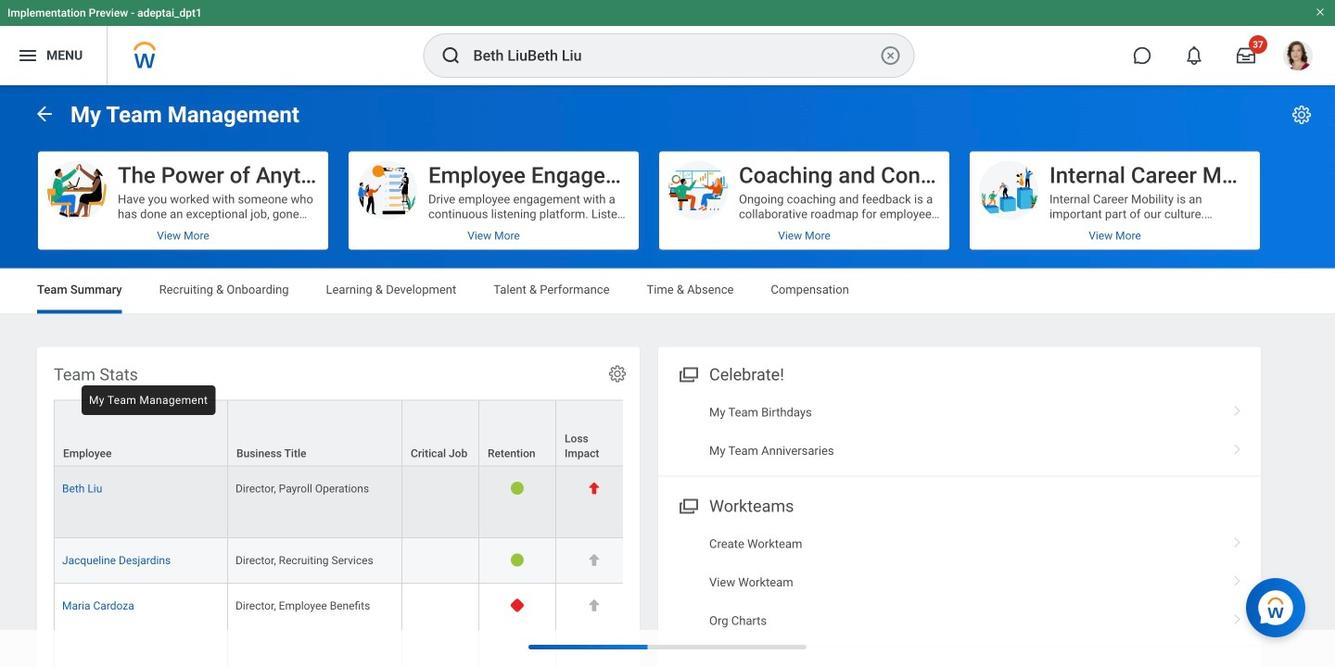Task type: vqa. For each thing, say whether or not it's contained in the screenshot.
Previous Page 'image'
yes



Task type: describe. For each thing, give the bounding box(es) containing it.
cell for this worker has low retention risk. image
[[403, 539, 480, 584]]

configure team stats image
[[608, 364, 628, 384]]

list for 1st "menu group" icon from the top
[[659, 394, 1262, 471]]

team stats element
[[37, 347, 1336, 668]]

list for first "menu group" icon from the bottom
[[659, 526, 1262, 641]]

2 row from the top
[[54, 467, 1336, 539]]

1 column header from the left
[[403, 400, 480, 468]]

this worker has low retention risk. image
[[511, 554, 525, 567]]

3 row from the top
[[54, 539, 1336, 584]]

configure this page image
[[1291, 104, 1314, 126]]

previous page image
[[33, 103, 56, 125]]

the loss of this employee would be moderate or significant to the organization. image for this worker has low retention risk. image
[[588, 554, 602, 567]]

this worker has low retention risk. image
[[511, 482, 525, 496]]

the loss of this employee would be catastrophic or critical to the organization. image
[[588, 482, 602, 496]]

cell for this worker has low retention risk. icon at the bottom of page
[[403, 467, 480, 539]]

notifications large image
[[1185, 46, 1204, 65]]

profile logan mcneil image
[[1284, 41, 1314, 74]]

1 row from the top
[[54, 400, 1336, 468]]



Task type: locate. For each thing, give the bounding box(es) containing it.
chevron right image
[[1226, 438, 1250, 456], [1226, 531, 1250, 550], [1226, 570, 1250, 588], [1226, 608, 1250, 627]]

0 vertical spatial menu group image
[[675, 361, 700, 386]]

Search Workday  search field
[[474, 35, 876, 76]]

the loss of this employee would be moderate or significant to the organization. image
[[588, 554, 602, 567], [588, 599, 602, 613]]

2 column header from the left
[[480, 400, 557, 468]]

1 list from the top
[[659, 394, 1262, 471]]

0 vertical spatial the loss of this employee would be moderate or significant to the organization. image
[[588, 554, 602, 567]]

1 cell from the top
[[403, 467, 480, 539]]

this worker has a high retention risk - immediate action needed. image
[[511, 599, 525, 613]]

list
[[659, 394, 1262, 471], [659, 526, 1262, 641]]

inbox large image
[[1237, 46, 1256, 65]]

column header
[[403, 400, 480, 468], [480, 400, 557, 468]]

2 list from the top
[[659, 526, 1262, 641]]

cell left this worker has low retention risk. image
[[403, 539, 480, 584]]

4 chevron right image from the top
[[1226, 608, 1250, 627]]

0 vertical spatial list
[[659, 394, 1262, 471]]

1 menu group image from the top
[[675, 361, 700, 386]]

tab list
[[19, 269, 1317, 314]]

x circle image
[[880, 45, 902, 67]]

row
[[54, 400, 1336, 468], [54, 467, 1336, 539], [54, 539, 1336, 584], [54, 584, 1336, 668]]

3 cell from the top
[[403, 584, 480, 668]]

cell left this worker has low retention risk. icon at the bottom of page
[[403, 467, 480, 539]]

2 the loss of this employee would be moderate or significant to the organization. image from the top
[[588, 599, 602, 613]]

cell
[[403, 467, 480, 539], [403, 539, 480, 584], [403, 584, 480, 668]]

1 the loss of this employee would be moderate or significant to the organization. image from the top
[[588, 554, 602, 567]]

1 vertical spatial menu group image
[[675, 493, 700, 518]]

close environment banner image
[[1315, 6, 1326, 18]]

3 chevron right image from the top
[[1226, 570, 1250, 588]]

menu group image
[[675, 361, 700, 386], [675, 493, 700, 518]]

1 vertical spatial the loss of this employee would be moderate or significant to the organization. image
[[588, 599, 602, 613]]

cell for this worker has a high retention risk - immediate action needed. image
[[403, 584, 480, 668]]

chevron right image
[[1226, 399, 1250, 418]]

banner
[[0, 0, 1336, 85]]

2 cell from the top
[[403, 539, 480, 584]]

2 menu group image from the top
[[675, 493, 700, 518]]

2 chevron right image from the top
[[1226, 531, 1250, 550]]

4 row from the top
[[54, 584, 1336, 668]]

the loss of this employee would be moderate or significant to the organization. image right this worker has a high retention risk - immediate action needed. image
[[588, 599, 602, 613]]

the loss of this employee would be moderate or significant to the organization. image for this worker has a high retention risk - immediate action needed. image
[[588, 599, 602, 613]]

1 vertical spatial list
[[659, 526, 1262, 641]]

justify image
[[17, 45, 39, 67]]

cell left this worker has a high retention risk - immediate action needed. image
[[403, 584, 480, 668]]

search image
[[440, 45, 462, 67]]

the loss of this employee would be moderate or significant to the organization. image down the loss of this employee would be catastrophic or critical to the organization. icon
[[588, 554, 602, 567]]

main content
[[0, 85, 1336, 668]]

1 chevron right image from the top
[[1226, 438, 1250, 456]]



